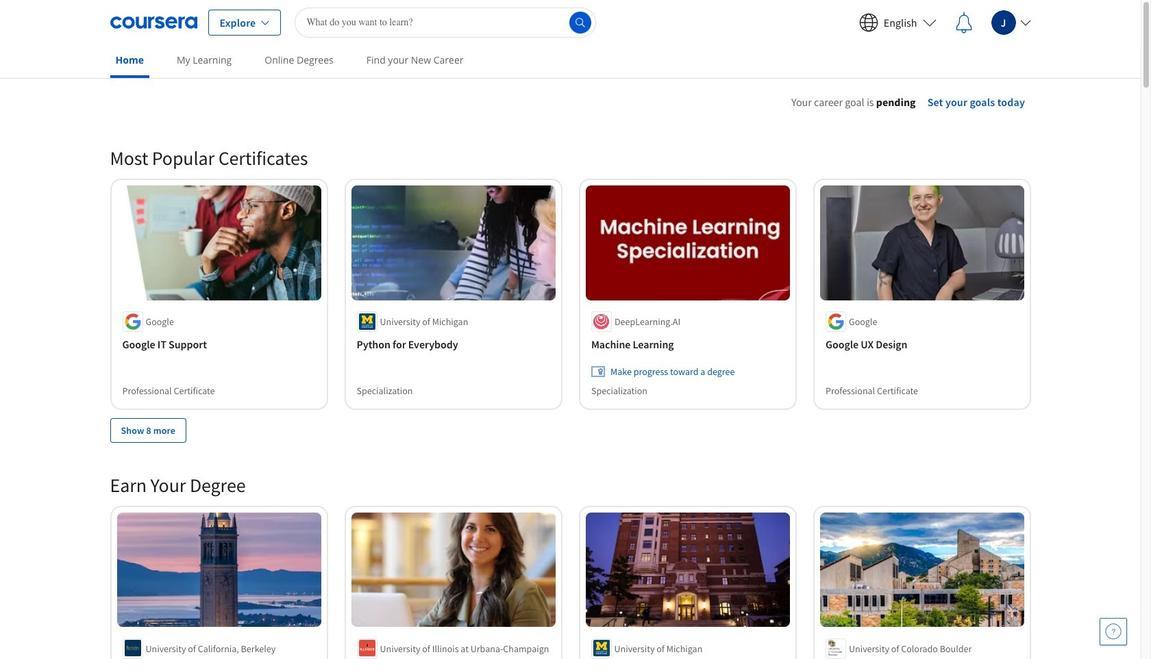 Task type: locate. For each thing, give the bounding box(es) containing it.
None search field
[[295, 7, 596, 37]]

region
[[652, 113, 1097, 249]]

help center image
[[1105, 624, 1122, 641]]

earn your degree collection element
[[102, 451, 1039, 660]]



Task type: vqa. For each thing, say whether or not it's contained in the screenshot.
to in the Module 4: Teacher Toolbox Module 4 • 11 hours to complete
no



Task type: describe. For each thing, give the bounding box(es) containing it.
most popular certificates collection element
[[102, 124, 1039, 465]]

What do you want to learn? text field
[[295, 7, 596, 37]]

coursera image
[[110, 11, 197, 33]]



